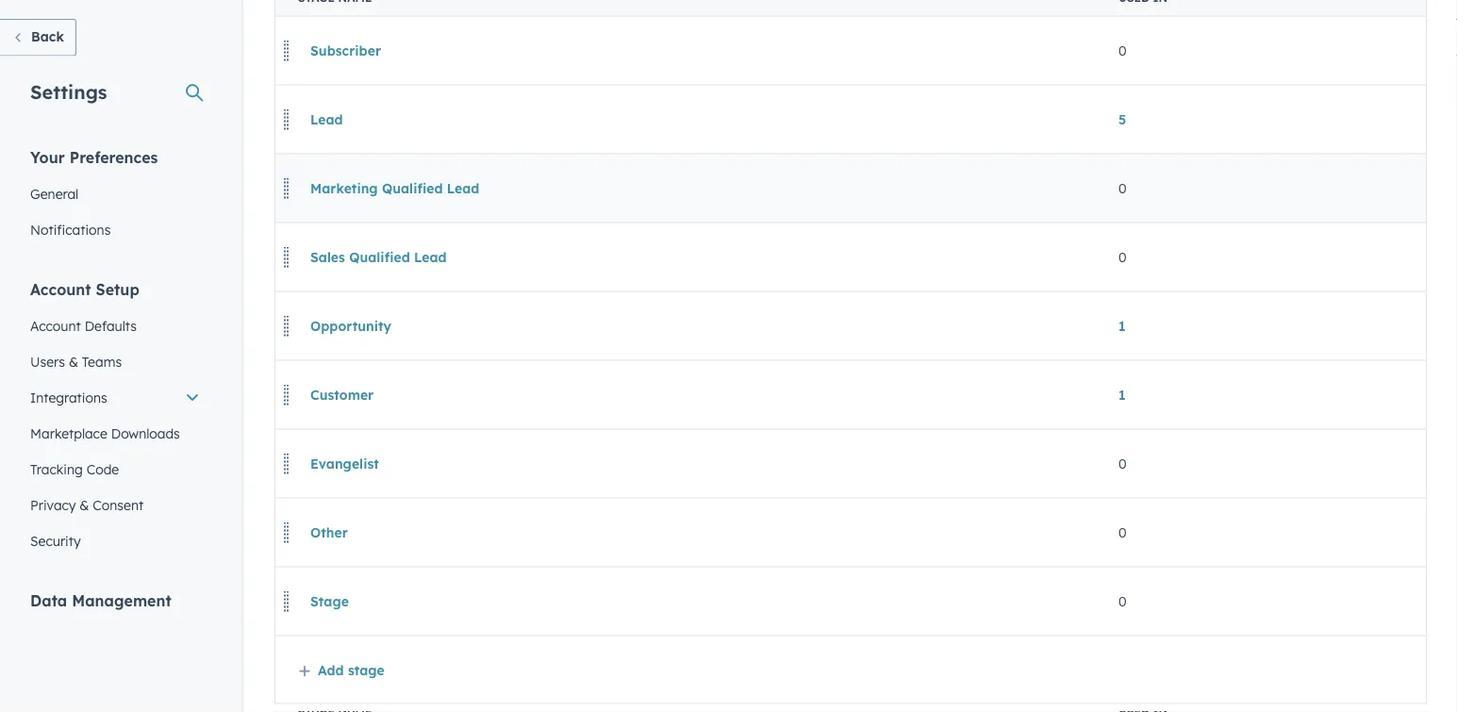 Task type: vqa. For each thing, say whether or not it's contained in the screenshot.
topmost &
yes



Task type: locate. For each thing, give the bounding box(es) containing it.
2 account from the top
[[30, 317, 81, 334]]

0 for other
[[1119, 524, 1127, 541]]

marketplace downloads
[[30, 425, 180, 441]]

back link
[[0, 19, 76, 56]]

& inside users & teams link
[[69, 353, 78, 370]]

0 vertical spatial &
[[69, 353, 78, 370]]

1 0 from the top
[[1119, 42, 1127, 59]]

1 button
[[1119, 318, 1126, 334], [1119, 386, 1126, 403]]

account up account defaults
[[30, 280, 91, 299]]

0 inside stage other is currently in position 8. reorder it by using the up and down arrow keys. element
[[1119, 524, 1127, 541]]

users & teams
[[30, 353, 122, 370]]

0 vertical spatial qualified
[[382, 180, 443, 196]]

qualified right marketing
[[382, 180, 443, 196]]

1 for customer
[[1119, 386, 1126, 403]]

lead
[[310, 111, 343, 127], [447, 180, 480, 196], [414, 249, 447, 265]]

add stage
[[318, 662, 385, 679]]

1 vertical spatial &
[[80, 497, 89, 513]]

1 button for customer
[[1119, 386, 1126, 403]]

tracking code
[[30, 461, 119, 477]]

5 0 from the top
[[1119, 524, 1127, 541]]

0 inside stage stage is currently in position 9. reorder it by using the up and down arrow keys. element
[[1119, 593, 1127, 610]]

0 vertical spatial 1 button
[[1119, 318, 1126, 334]]

5 button
[[1119, 111, 1127, 128]]

sales qualified lead button
[[298, 238, 459, 276]]

account for account setup
[[30, 280, 91, 299]]

qualified inside sales qualified lead button
[[349, 249, 410, 265]]

qualified right sales
[[349, 249, 410, 265]]

2 0 from the top
[[1119, 180, 1127, 196]]

1 1 from the top
[[1119, 318, 1126, 334]]

4 0 from the top
[[1119, 455, 1127, 472]]

2 1 button from the top
[[1119, 386, 1126, 403]]

stage sales qualified lead is currently in position 4. reorder it by using the up and down arrow keys. element
[[275, 223, 1427, 291]]

marketing
[[310, 180, 378, 196]]

0 vertical spatial 1
[[1119, 318, 1126, 334]]

marketing qualified lead
[[310, 180, 480, 196]]

code
[[86, 461, 119, 477]]

integrations button
[[19, 380, 211, 416]]

1 1 button from the top
[[1119, 318, 1126, 334]]

lead inside marketing qualified lead button
[[447, 180, 480, 196]]

0 vertical spatial account
[[30, 280, 91, 299]]

users & teams link
[[19, 344, 211, 380]]

stage subscriber is currently in position 1. reorder it by using the up and down arrow keys. element
[[275, 16, 1427, 85]]

preferences
[[70, 148, 158, 166]]

back
[[31, 28, 64, 45]]

1 vertical spatial lead
[[447, 180, 480, 196]]

lead button
[[298, 100, 355, 138]]

teams
[[82, 353, 122, 370]]

1 vertical spatial account
[[30, 317, 81, 334]]

account up "users"
[[30, 317, 81, 334]]

settings
[[30, 80, 107, 103]]

your
[[30, 148, 65, 166]]

opportunity
[[310, 317, 392, 334]]

qualified inside marketing qualified lead button
[[382, 180, 443, 196]]

stage evangelist is currently in position 7. reorder it by using the up and down arrow keys. element
[[275, 429, 1427, 498]]

subscriber
[[310, 42, 381, 58]]

notifications link
[[19, 212, 211, 248]]

& right "users"
[[69, 353, 78, 370]]

1 vertical spatial 1
[[1119, 386, 1126, 403]]

qualified
[[382, 180, 443, 196], [349, 249, 410, 265]]

other
[[310, 524, 348, 540]]

sales
[[310, 249, 345, 265]]

6 0 from the top
[[1119, 593, 1127, 610]]

1 button inside stage customer is currently in position 6. reorder it by using the up and down arrow keys. element
[[1119, 386, 1126, 403]]

1 horizontal spatial &
[[80, 497, 89, 513]]

0 vertical spatial lead
[[310, 111, 343, 127]]

lead for marketing qualified lead
[[447, 180, 480, 196]]

customer button
[[298, 376, 386, 414]]

subscriber button
[[298, 32, 393, 69]]

1
[[1119, 318, 1126, 334], [1119, 386, 1126, 403]]

1 account from the top
[[30, 280, 91, 299]]

& right privacy on the bottom left of the page
[[80, 497, 89, 513]]

account inside account defaults link
[[30, 317, 81, 334]]

0
[[1119, 42, 1127, 59], [1119, 180, 1127, 196], [1119, 249, 1127, 265], [1119, 455, 1127, 472], [1119, 524, 1127, 541], [1119, 593, 1127, 610]]

1 button for opportunity
[[1119, 318, 1126, 334]]

0 inside "stage evangelist is currently in position 7. reorder it by using the up and down arrow keys." element
[[1119, 455, 1127, 472]]

evangelist
[[310, 455, 379, 472]]

2 vertical spatial lead
[[414, 249, 447, 265]]

1 inside stage customer is currently in position 6. reorder it by using the up and down arrow keys. element
[[1119, 386, 1126, 403]]

& for users
[[69, 353, 78, 370]]

opportunity button
[[298, 307, 404, 345]]

stage marketing qualified lead is currently in position 3. reorder it by using the up and down arrow keys. element
[[275, 154, 1427, 223]]

privacy & consent link
[[19, 487, 211, 523]]

marketplace
[[30, 425, 107, 441]]

3 0 from the top
[[1119, 249, 1127, 265]]

add stage button
[[298, 662, 385, 679]]

marketplace downloads link
[[19, 416, 211, 451]]

&
[[69, 353, 78, 370], [80, 497, 89, 513]]

add
[[318, 662, 344, 679]]

account
[[30, 280, 91, 299], [30, 317, 81, 334]]

security
[[30, 532, 81, 549]]

1 vertical spatial qualified
[[349, 249, 410, 265]]

0 for stage
[[1119, 593, 1127, 610]]

sales qualified lead
[[310, 249, 447, 265]]

& inside the privacy & consent link
[[80, 497, 89, 513]]

lead inside sales qualified lead button
[[414, 249, 447, 265]]

qualified for sales
[[349, 249, 410, 265]]

2 1 from the top
[[1119, 386, 1126, 403]]

0 inside stage subscriber is currently in position 1. reorder it by using the up and down arrow keys. element
[[1119, 42, 1127, 59]]

0 inside stage sales qualified lead is currently in position 4. reorder it by using the up and down arrow keys. element
[[1119, 249, 1127, 265]]

1 vertical spatial 1 button
[[1119, 386, 1126, 403]]

1 inside stage opportunity is currently in position 5. reorder it by using the up and down arrow keys. element
[[1119, 318, 1126, 334]]

0 horizontal spatial &
[[69, 353, 78, 370]]



Task type: describe. For each thing, give the bounding box(es) containing it.
stage
[[348, 662, 385, 679]]

0 for subscriber
[[1119, 42, 1127, 59]]

stage customer is currently in position 6. reorder it by using the up and down arrow keys. element
[[275, 360, 1427, 429]]

marketing qualified lead button
[[298, 169, 492, 207]]

account for account defaults
[[30, 317, 81, 334]]

0 for evangelist
[[1119, 455, 1127, 472]]

general link
[[19, 176, 211, 212]]

1 for opportunity
[[1119, 318, 1126, 334]]

data management
[[30, 591, 171, 610]]

0 for sales qualified lead
[[1119, 249, 1127, 265]]

stage opportunity is currently in position 5. reorder it by using the up and down arrow keys. element
[[275, 291, 1427, 360]]

setup
[[96, 280, 139, 299]]

privacy & consent
[[30, 497, 144, 513]]

integrations
[[30, 389, 107, 406]]

users
[[30, 353, 65, 370]]

management
[[72, 591, 171, 610]]

account setup
[[30, 280, 139, 299]]

stage other is currently in position 8. reorder it by using the up and down arrow keys. element
[[275, 498, 1427, 567]]

lead for sales qualified lead
[[414, 249, 447, 265]]

your preferences element
[[19, 147, 211, 248]]

evangelist button
[[298, 445, 391, 482]]

other button
[[298, 514, 360, 551]]

lead inside lead "button"
[[310, 111, 343, 127]]

data
[[30, 591, 67, 610]]

stage lead is currently in position 2. reorder it by using the up and down arrow keys. element
[[275, 85, 1427, 154]]

stage button
[[298, 582, 361, 620]]

stage
[[310, 593, 349, 609]]

& for privacy
[[80, 497, 89, 513]]

security link
[[19, 523, 211, 559]]

stage stage is currently in position 9. reorder it by using the up and down arrow keys. element
[[275, 567, 1427, 636]]

5
[[1119, 111, 1127, 128]]

qualified for marketing
[[382, 180, 443, 196]]

consent
[[93, 497, 144, 513]]

0 inside stage marketing qualified lead is currently in position 3. reorder it by using the up and down arrow keys. "element"
[[1119, 180, 1127, 196]]

account defaults
[[30, 317, 137, 334]]

notifications
[[30, 221, 111, 238]]

general
[[30, 185, 79, 202]]

account defaults link
[[19, 308, 211, 344]]

customer
[[310, 386, 374, 403]]

tracking code link
[[19, 451, 211, 487]]

downloads
[[111, 425, 180, 441]]

your preferences
[[30, 148, 158, 166]]

privacy
[[30, 497, 76, 513]]

tracking
[[30, 461, 83, 477]]

defaults
[[85, 317, 137, 334]]

account setup element
[[19, 279, 211, 559]]



